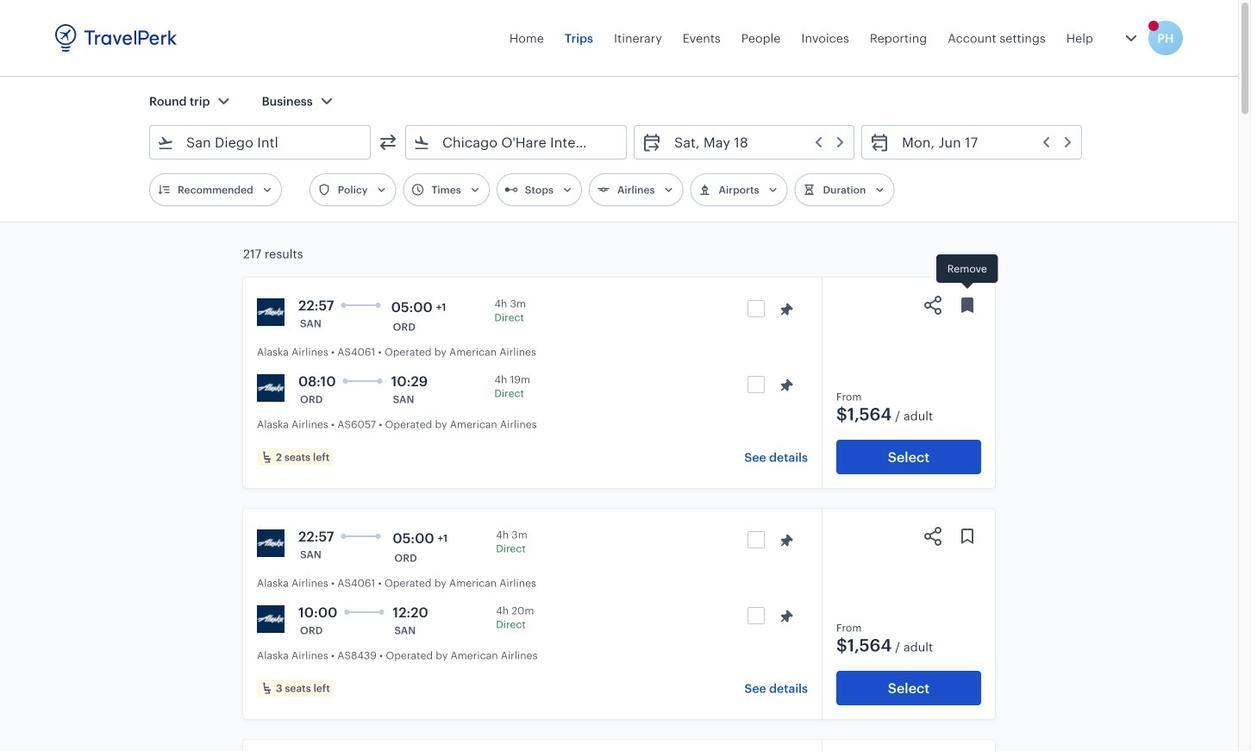 Task type: describe. For each thing, give the bounding box(es) containing it.
To search field
[[430, 129, 604, 156]]

1 alaska airlines image from the top
[[257, 298, 285, 326]]

Return field
[[890, 129, 1075, 156]]

4 alaska airlines image from the top
[[257, 606, 285, 633]]

2 alaska airlines image from the top
[[257, 374, 285, 402]]



Task type: vqa. For each thing, say whether or not it's contained in the screenshot.
To search box
yes



Task type: locate. For each thing, give the bounding box(es) containing it.
3 alaska airlines image from the top
[[257, 530, 285, 557]]

tooltip
[[937, 254, 999, 291]]

From search field
[[174, 129, 348, 156]]

Depart field
[[662, 129, 847, 156]]

alaska airlines image
[[257, 298, 285, 326], [257, 374, 285, 402], [257, 530, 285, 557], [257, 606, 285, 633]]



